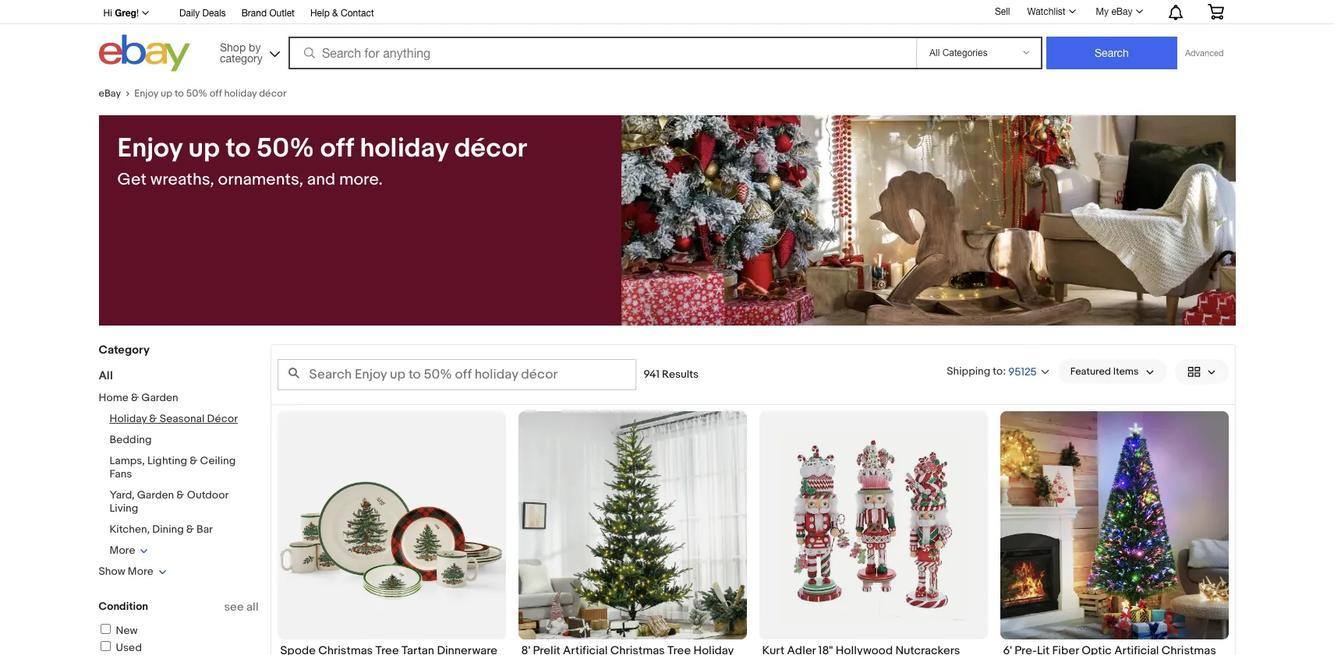 Task type: locate. For each thing, give the bounding box(es) containing it.
0 vertical spatial up
[[161, 87, 172, 100]]

holiday for enjoy up to 50% off holiday décor get wreaths, ornaments, and more.
[[360, 133, 448, 165]]

up inside enjoy up to 50% off holiday décor get wreaths, ornaments, and more.
[[188, 133, 220, 165]]

enjoy up to 50% off holiday décor get wreaths, ornaments, and more.
[[117, 133, 527, 190]]

home & garden
[[99, 391, 178, 405]]

& right home
[[131, 391, 139, 405]]

1 vertical spatial ebay
[[99, 87, 121, 100]]

0 horizontal spatial off
[[209, 87, 222, 100]]

kurt adler 18" hollywood nutcrackers candy and cake hat, set of 3, assortment image
[[759, 412, 988, 640]]

see all
[[224, 600, 259, 615]]

1 vertical spatial up
[[188, 133, 220, 165]]

941
[[644, 368, 660, 381]]

contact
[[341, 8, 374, 19]]

all
[[246, 600, 259, 615]]

show more
[[99, 565, 153, 579]]

used link
[[98, 642, 142, 655]]

décor inside enjoy up to 50% off holiday décor get wreaths, ornaments, and more.
[[454, 133, 527, 165]]

50%
[[186, 87, 207, 100], [257, 133, 314, 165]]

get
[[117, 170, 147, 190]]

up
[[161, 87, 172, 100], [188, 133, 220, 165]]

ebay inside 'account' navigation
[[1112, 6, 1133, 17]]

& right holiday
[[149, 413, 157, 426]]

daily
[[179, 8, 200, 19]]

more
[[110, 544, 135, 558], [128, 565, 153, 579]]

2 horizontal spatial to
[[993, 365, 1003, 378]]

brand
[[241, 8, 267, 19]]

to
[[175, 87, 184, 100], [226, 133, 251, 165], [993, 365, 1003, 378]]

holiday down category
[[224, 87, 257, 100]]

1 vertical spatial 50%
[[257, 133, 314, 165]]

to right 'ebay' link
[[175, 87, 184, 100]]

holiday
[[110, 413, 147, 426]]

help
[[310, 8, 330, 19]]

garden
[[141, 391, 178, 405], [137, 489, 174, 502]]

to left 95125
[[993, 365, 1003, 378]]

more down more button
[[128, 565, 153, 579]]

941 results
[[644, 368, 699, 381]]

home & garden link
[[99, 391, 178, 405]]

bedding
[[110, 434, 152, 447]]

by
[[249, 41, 261, 53]]

daily deals
[[179, 8, 226, 19]]

to inside shipping to : 95125
[[993, 365, 1003, 378]]

yard, garden & outdoor living link
[[110, 489, 228, 515]]

0 horizontal spatial up
[[161, 87, 172, 100]]

enjoy inside enjoy up to 50% off holiday décor get wreaths, ornaments, and more.
[[117, 133, 182, 165]]

up right 'ebay' link
[[161, 87, 172, 100]]

1 vertical spatial garden
[[137, 489, 174, 502]]

1 horizontal spatial ebay
[[1112, 6, 1133, 17]]

1 vertical spatial décor
[[454, 133, 527, 165]]

holiday up more.
[[360, 133, 448, 165]]

up up wreaths,
[[188, 133, 220, 165]]

1 vertical spatial more
[[128, 565, 153, 579]]

to for enjoy up to 50% off holiday décor
[[175, 87, 184, 100]]

watchlist link
[[1019, 2, 1083, 21]]

0 vertical spatial off
[[209, 87, 222, 100]]

more up show more
[[110, 544, 135, 558]]

shipping to : 95125
[[947, 365, 1037, 379]]

my ebay link
[[1088, 2, 1150, 21]]

lighting
[[147, 455, 187, 468]]

ornaments,
[[218, 170, 303, 190]]

off for enjoy up to 50% off holiday décor get wreaths, ornaments, and more.
[[320, 133, 354, 165]]

deals
[[202, 8, 226, 19]]

1 vertical spatial enjoy
[[117, 133, 182, 165]]

holiday & seasonal décor link
[[110, 413, 238, 426]]

hi greg !
[[103, 7, 139, 19]]

0 horizontal spatial décor
[[259, 87, 287, 100]]

bedding link
[[110, 434, 152, 447]]

0 horizontal spatial to
[[175, 87, 184, 100]]

featured items
[[1070, 366, 1139, 378]]

view: gallery view image
[[1187, 364, 1216, 380]]

dining
[[152, 523, 184, 537]]

1 vertical spatial holiday
[[360, 133, 448, 165]]

&
[[332, 8, 338, 19], [131, 391, 139, 405], [149, 413, 157, 426], [190, 455, 198, 468], [177, 489, 184, 502], [186, 523, 194, 537]]

shop by category button
[[213, 35, 283, 68]]

& right help
[[332, 8, 338, 19]]

to inside enjoy up to 50% off holiday décor get wreaths, ornaments, and more.
[[226, 133, 251, 165]]

see
[[224, 600, 244, 615]]

0 vertical spatial holiday
[[224, 87, 257, 100]]

0 vertical spatial ebay
[[1112, 6, 1133, 17]]

holiday for enjoy up to 50% off holiday décor
[[224, 87, 257, 100]]

8' prelit artificial christmas tree holiday decoration w/ 1026 tips, led light image
[[518, 412, 747, 640]]

2 vertical spatial to
[[993, 365, 1003, 378]]

:
[[1003, 365, 1006, 378]]

to up ornaments,
[[226, 133, 251, 165]]

0 vertical spatial to
[[175, 87, 184, 100]]

results
[[662, 368, 699, 381]]

holiday
[[224, 87, 257, 100], [360, 133, 448, 165]]

yard,
[[110, 489, 135, 502]]

enjoy for enjoy up to 50% off holiday décor
[[134, 87, 158, 100]]

1 horizontal spatial décor
[[454, 133, 527, 165]]

used
[[116, 642, 142, 655]]

holiday inside enjoy up to 50% off holiday décor get wreaths, ornaments, and more.
[[360, 133, 448, 165]]

brand outlet
[[241, 8, 295, 19]]

New checkbox
[[100, 625, 110, 635]]

off up and
[[320, 133, 354, 165]]

1 vertical spatial off
[[320, 133, 354, 165]]

95125
[[1009, 365, 1037, 379]]

and
[[307, 170, 335, 190]]

garden down lamps, lighting & ceiling fans link
[[137, 489, 174, 502]]

1 horizontal spatial to
[[226, 133, 251, 165]]

shop by category
[[220, 41, 263, 64]]

1 horizontal spatial holiday
[[360, 133, 448, 165]]

0 vertical spatial more
[[110, 544, 135, 558]]

enjoy
[[134, 87, 158, 100], [117, 133, 182, 165]]

1 vertical spatial to
[[226, 133, 251, 165]]

décor
[[259, 87, 287, 100], [454, 133, 527, 165]]

kitchen,
[[110, 523, 150, 537]]

category
[[220, 52, 263, 64]]

spode christmas tree tartan dinnerware set, 16-piece dish set, service for 4 image
[[277, 412, 506, 640]]

50% inside enjoy up to 50% off holiday décor get wreaths, ornaments, and more.
[[257, 133, 314, 165]]

brand outlet link
[[241, 5, 295, 23]]

1 horizontal spatial off
[[320, 133, 354, 165]]

ebay
[[1112, 6, 1133, 17], [99, 87, 121, 100]]

off
[[209, 87, 222, 100], [320, 133, 354, 165]]

featured items button
[[1058, 359, 1167, 384]]

help & contact link
[[310, 5, 374, 23]]

lamps, lighting & ceiling fans link
[[110, 455, 236, 481]]

0 vertical spatial 50%
[[186, 87, 207, 100]]

advanced
[[1185, 48, 1224, 58]]

seasonal
[[160, 413, 205, 426]]

0 horizontal spatial holiday
[[224, 87, 257, 100]]

0 horizontal spatial 50%
[[186, 87, 207, 100]]

to for enjoy up to 50% off holiday décor get wreaths, ornaments, and more.
[[226, 133, 251, 165]]

wreaths,
[[150, 170, 214, 190]]

None submit
[[1046, 37, 1178, 69]]

daily deals link
[[179, 5, 226, 23]]

Enter your search keyword text field
[[277, 359, 636, 391]]

0 vertical spatial enjoy
[[134, 87, 158, 100]]

none submit inside shop by category banner
[[1046, 37, 1178, 69]]

1 horizontal spatial up
[[188, 133, 220, 165]]

kitchen, dining & bar link
[[110, 523, 213, 537]]

new link
[[98, 625, 138, 638]]

off inside enjoy up to 50% off holiday décor get wreaths, ornaments, and more.
[[320, 133, 354, 165]]

0 vertical spatial décor
[[259, 87, 287, 100]]

garden up holiday & seasonal décor link
[[141, 391, 178, 405]]

show
[[99, 565, 125, 579]]

1 horizontal spatial 50%
[[257, 133, 314, 165]]

off down category
[[209, 87, 222, 100]]

shop
[[220, 41, 246, 53]]



Task type: describe. For each thing, give the bounding box(es) containing it.
my ebay
[[1096, 6, 1133, 17]]

& left bar
[[186, 523, 194, 537]]

shipping
[[947, 365, 991, 378]]

sell
[[995, 6, 1010, 17]]

ceiling
[[200, 455, 236, 468]]

enjoy for enjoy up to 50% off holiday décor get wreaths, ornaments, and more.
[[117, 133, 182, 165]]

more button
[[110, 544, 148, 558]]

off for enjoy up to 50% off holiday décor
[[209, 87, 222, 100]]

watchlist
[[1027, 6, 1066, 17]]

& inside 'account' navigation
[[332, 8, 338, 19]]

items
[[1113, 366, 1139, 378]]

!
[[136, 8, 139, 19]]

décor for enjoy up to 50% off holiday décor get wreaths, ornaments, and more.
[[454, 133, 527, 165]]

show more button
[[99, 565, 167, 579]]

condition
[[99, 600, 148, 614]]

0 horizontal spatial ebay
[[99, 87, 121, 100]]

décor
[[207, 413, 238, 426]]

sell link
[[988, 6, 1017, 17]]

up for enjoy up to 50% off holiday décor
[[161, 87, 172, 100]]

enjoy up to 50% off holiday décor
[[134, 87, 287, 100]]

Search for anything text field
[[291, 38, 913, 68]]

& left outdoor
[[177, 489, 184, 502]]

more.
[[339, 170, 383, 190]]

hi
[[103, 8, 112, 19]]

greg
[[115, 7, 136, 19]]

0 vertical spatial garden
[[141, 391, 178, 405]]

home
[[99, 391, 129, 405]]

50% for enjoy up to 50% off holiday décor
[[186, 87, 207, 100]]

Used checkbox
[[100, 642, 110, 652]]

garden inside holiday & seasonal décor bedding lamps, lighting & ceiling fans yard, garden & outdoor living kitchen, dining & bar
[[137, 489, 174, 502]]

outlet
[[269, 8, 295, 19]]

category
[[99, 343, 150, 358]]

new
[[116, 625, 138, 638]]

my
[[1096, 6, 1109, 17]]

shop by category banner
[[95, 0, 1236, 76]]

living
[[110, 502, 138, 515]]

all
[[99, 369, 113, 384]]

lamps,
[[110, 455, 145, 468]]

account navigation
[[95, 0, 1236, 24]]

50% for enjoy up to 50% off holiday décor get wreaths, ornaments, and more.
[[257, 133, 314, 165]]

featured
[[1070, 366, 1111, 378]]

up for enjoy up to 50% off holiday décor get wreaths, ornaments, and more.
[[188, 133, 220, 165]]

6' pre-lit fiber optic artificial christmas tree colorful led lights decorations image
[[1000, 412, 1229, 640]]

outdoor
[[187, 489, 228, 502]]

ebay link
[[99, 87, 134, 100]]

décor for enjoy up to 50% off holiday décor
[[259, 87, 287, 100]]

holiday & seasonal décor bedding lamps, lighting & ceiling fans yard, garden & outdoor living kitchen, dining & bar
[[110, 413, 238, 537]]

fans
[[110, 468, 132, 481]]

bar
[[197, 523, 213, 537]]

& left ceiling
[[190, 455, 198, 468]]

your shopping cart image
[[1207, 4, 1225, 19]]

see all button
[[224, 600, 259, 615]]

advanced link
[[1178, 37, 1232, 69]]

help & contact
[[310, 8, 374, 19]]



Task type: vqa. For each thing, say whether or not it's contained in the screenshot.
'Ships' inside the the Top Rated Plus Sellers with highest buyer ratings Returns, money back Ships in a business day with tracking Learn More
no



